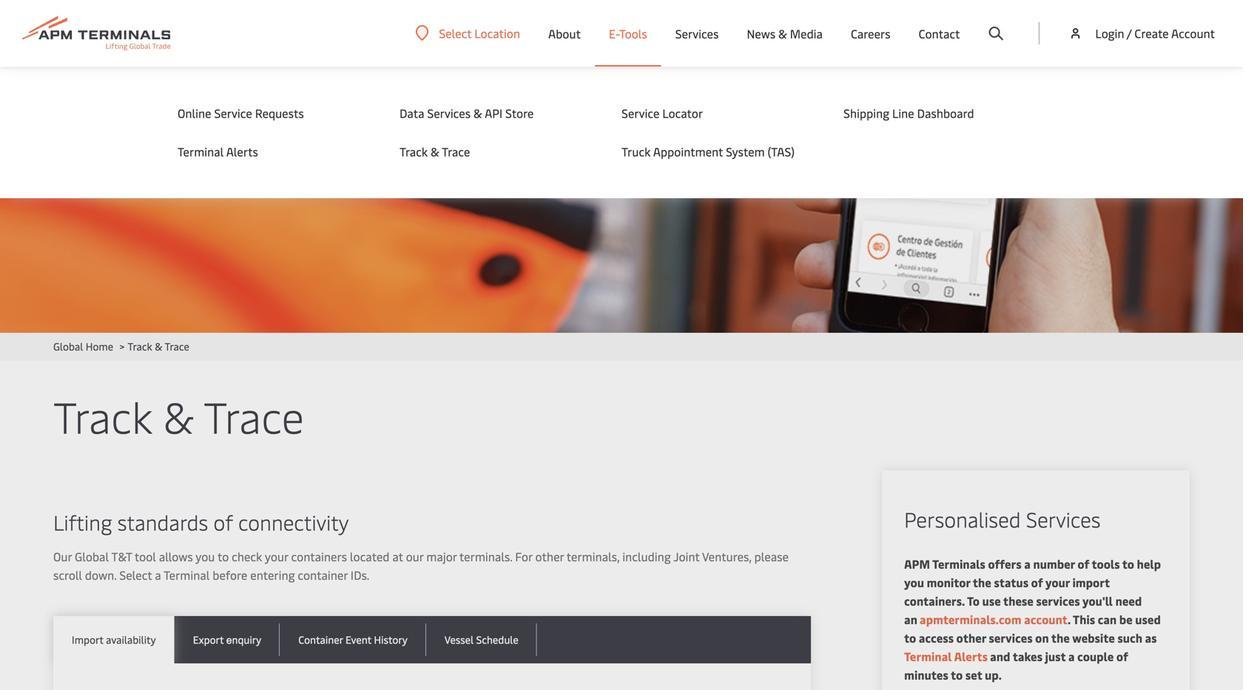 Task type: locate. For each thing, give the bounding box(es) containing it.
your down 'number'
[[1046, 575, 1070, 591]]

including
[[623, 549, 671, 565]]

services up 'number'
[[1027, 505, 1101, 533]]

trace
[[442, 144, 470, 160], [165, 339, 189, 354], [204, 387, 304, 445]]

line
[[893, 105, 915, 121]]

0 horizontal spatial service
[[214, 105, 252, 121]]

0 horizontal spatial a
[[155, 567, 161, 583]]

terminal alerts link down the online service requests link
[[178, 144, 370, 160]]

track down 'home'
[[53, 387, 152, 445]]

alerts down online service requests
[[226, 144, 258, 160]]

truck appointment system (tas) link
[[622, 144, 814, 160]]

appointment
[[653, 144, 723, 160]]

schedule
[[476, 633, 519, 647]]

select left location
[[439, 25, 472, 41]]

&
[[779, 25, 788, 41], [474, 105, 482, 121], [431, 144, 440, 160], [155, 339, 163, 354], [163, 387, 194, 445]]

data services & api store link
[[400, 105, 592, 121]]

to left set
[[951, 667, 963, 683]]

select inside our global t&t tool allows you to check your containers located at our major terminals. for other terminals, including joint ventures, please scroll down. select a terminal before entering container ids.
[[119, 567, 152, 583]]

the up to
[[973, 575, 992, 591]]

shipping line dashboard link
[[844, 105, 1036, 121]]

truck
[[622, 144, 651, 160]]

2 vertical spatial terminal
[[905, 649, 952, 665]]

terminals.
[[460, 549, 513, 565]]

1 vertical spatial the
[[1052, 630, 1070, 646]]

apm terminals offers a number of tools to help you monitor the status of your import containers. to use these services you'll need an
[[905, 556, 1162, 628]]

about
[[549, 25, 581, 41]]

services
[[676, 25, 719, 41], [427, 105, 471, 121], [1027, 505, 1101, 533]]

tt image
[[0, 67, 1244, 333]]

1 vertical spatial track & trace
[[53, 387, 304, 445]]

0 vertical spatial track
[[400, 144, 428, 160]]

of down such
[[1117, 649, 1129, 665]]

data services & api store
[[400, 105, 534, 121]]

terminal down online on the left of page
[[178, 144, 224, 160]]

global up down.
[[75, 549, 109, 565]]

1 horizontal spatial you
[[905, 575, 925, 591]]

services up the .
[[1037, 593, 1081, 609]]

service up truck
[[622, 105, 660, 121]]

a down tool
[[155, 567, 161, 583]]

locator
[[663, 105, 703, 121]]

select
[[439, 25, 472, 41], [119, 567, 152, 583]]

alerts up set
[[955, 649, 988, 665]]

& inside dropdown button
[[779, 25, 788, 41]]

services inside the data services & api store link
[[427, 105, 471, 121]]

tools
[[620, 25, 648, 41]]

services right tools
[[676, 25, 719, 41]]

1 horizontal spatial alerts
[[955, 649, 988, 665]]

0 horizontal spatial trace
[[165, 339, 189, 354]]

0 horizontal spatial alerts
[[226, 144, 258, 160]]

other down apmterminals.com
[[957, 630, 987, 646]]

an
[[905, 612, 918, 628]]

dashboard
[[918, 105, 975, 121]]

1 horizontal spatial other
[[957, 630, 987, 646]]

1 vertical spatial your
[[1046, 575, 1070, 591]]

online service requests link
[[178, 105, 370, 121]]

1 vertical spatial you
[[905, 575, 925, 591]]

1 vertical spatial alerts
[[955, 649, 988, 665]]

to left "help"
[[1123, 556, 1135, 572]]

such
[[1118, 630, 1143, 646]]

1 vertical spatial services
[[989, 630, 1033, 646]]

0 vertical spatial trace
[[442, 144, 470, 160]]

2 vertical spatial services
[[1027, 505, 1101, 533]]

e-
[[609, 25, 620, 41]]

0 vertical spatial services
[[676, 25, 719, 41]]

2 vertical spatial trace
[[204, 387, 304, 445]]

and
[[991, 649, 1011, 665]]

store
[[506, 105, 534, 121]]

to
[[218, 549, 229, 565], [1123, 556, 1135, 572], [905, 630, 917, 646], [951, 667, 963, 683]]

terminal inside . this can be used to access other services on the website such as terminal alerts
[[905, 649, 952, 665]]

0 vertical spatial terminal alerts link
[[178, 144, 370, 160]]

containers.
[[905, 593, 965, 609]]

select down tool
[[119, 567, 152, 583]]

0 vertical spatial your
[[265, 549, 288, 565]]

create
[[1135, 25, 1169, 41]]

monitor
[[927, 575, 971, 591]]

requests
[[255, 105, 304, 121]]

0 horizontal spatial other
[[536, 549, 564, 565]]

as
[[1146, 630, 1157, 646]]

you
[[196, 549, 215, 565], [905, 575, 925, 591]]

terminal inside our global t&t tool allows you to check your containers located at our major terminals. for other terminals, including joint ventures, please scroll down. select a terminal before entering container ids.
[[164, 567, 210, 583]]

terminal alerts link down access at bottom
[[905, 649, 988, 665]]

1 horizontal spatial trace
[[204, 387, 304, 445]]

the right 'on'
[[1052, 630, 1070, 646]]

terminal down allows
[[164, 567, 210, 583]]

offers
[[989, 556, 1022, 572]]

0 vertical spatial other
[[536, 549, 564, 565]]

you right allows
[[196, 549, 215, 565]]

>
[[120, 339, 125, 354]]

to down an
[[905, 630, 917, 646]]

track right >
[[128, 339, 152, 354]]

containers
[[291, 549, 347, 565]]

0 horizontal spatial your
[[265, 549, 288, 565]]

0 horizontal spatial select
[[119, 567, 152, 583]]

login / create account link
[[1069, 0, 1216, 67]]

personalised
[[905, 505, 1021, 533]]

to inside the apm terminals offers a number of tools to help you monitor the status of your import containers. to use these services you'll need an
[[1123, 556, 1135, 572]]

0 vertical spatial track & trace
[[400, 144, 470, 160]]

global
[[53, 339, 83, 354], [75, 549, 109, 565]]

truck appointment system (tas)
[[622, 144, 795, 160]]

about button
[[549, 0, 581, 67]]

t&t
[[111, 549, 132, 565]]

1 horizontal spatial services
[[676, 25, 719, 41]]

takes
[[1013, 649, 1043, 665]]

1 vertical spatial select
[[119, 567, 152, 583]]

terminal alerts link
[[178, 144, 370, 160], [905, 649, 988, 665]]

tab list containing import availability
[[53, 617, 811, 664]]

tools
[[1092, 556, 1120, 572]]

1 horizontal spatial terminal alerts link
[[905, 649, 988, 665]]

2 horizontal spatial trace
[[442, 144, 470, 160]]

to up the before
[[218, 549, 229, 565]]

1 vertical spatial terminal alerts link
[[905, 649, 988, 665]]

please
[[755, 549, 789, 565]]

1 vertical spatial services
[[427, 105, 471, 121]]

1 horizontal spatial the
[[1052, 630, 1070, 646]]

tab list
[[53, 617, 811, 664]]

0 vertical spatial the
[[973, 575, 992, 591]]

shipping
[[844, 105, 890, 121]]

terminals,
[[567, 549, 620, 565]]

1 vertical spatial terminal
[[164, 567, 210, 583]]

terminal alerts
[[178, 144, 258, 160]]

the
[[973, 575, 992, 591], [1052, 630, 1070, 646]]

service right online on the left of page
[[214, 105, 252, 121]]

global left 'home'
[[53, 339, 83, 354]]

located
[[350, 549, 390, 565]]

track down data
[[400, 144, 428, 160]]

these
[[1004, 593, 1034, 609]]

0 vertical spatial you
[[196, 549, 215, 565]]

(tas)
[[768, 144, 795, 160]]

1 vertical spatial global
[[75, 549, 109, 565]]

1 vertical spatial other
[[957, 630, 987, 646]]

services for personalised services
[[1027, 505, 1101, 533]]

services
[[1037, 593, 1081, 609], [989, 630, 1033, 646]]

import
[[72, 633, 103, 647]]

ventures,
[[702, 549, 752, 565]]

0 vertical spatial select
[[439, 25, 472, 41]]

track
[[400, 144, 428, 160], [128, 339, 152, 354], [53, 387, 152, 445]]

services button
[[676, 0, 719, 67]]

account
[[1172, 25, 1216, 41]]

up.
[[985, 667, 1002, 683]]

0 vertical spatial services
[[1037, 593, 1081, 609]]

a inside and takes just a couple of minutes to set up.
[[1069, 649, 1075, 665]]

a for minutes
[[1069, 649, 1075, 665]]

you inside our global t&t tool allows you to check your containers located at our major terminals. for other terminals, including joint ventures, please scroll down. select a terminal before entering container ids.
[[196, 549, 215, 565]]

еnquiry
[[226, 633, 261, 647]]

use
[[983, 593, 1001, 609]]

service
[[214, 105, 252, 121], [622, 105, 660, 121]]

1 horizontal spatial services
[[1037, 593, 1081, 609]]

api
[[485, 105, 503, 121]]

entering
[[250, 567, 295, 583]]

to inside our global t&t tool allows you to check your containers located at our major terminals. for other terminals, including joint ventures, please scroll down. select a terminal before entering container ids.
[[218, 549, 229, 565]]

other inside . this can be used to access other services on the website such as terminal alerts
[[957, 630, 987, 646]]

to
[[968, 593, 980, 609]]

0 horizontal spatial terminal alerts link
[[178, 144, 370, 160]]

services up and
[[989, 630, 1033, 646]]

you down apm
[[905, 575, 925, 591]]

1 horizontal spatial service
[[622, 105, 660, 121]]

a right offers
[[1025, 556, 1031, 572]]

0 horizontal spatial the
[[973, 575, 992, 591]]

our
[[53, 549, 72, 565]]

track & trace link
[[400, 144, 592, 160]]

services right data
[[427, 105, 471, 121]]

your up entering
[[265, 549, 288, 565]]

a inside the apm terminals offers a number of tools to help you monitor the status of your import containers. to use these services you'll need an
[[1025, 556, 1031, 572]]

data
[[400, 105, 425, 121]]

1 horizontal spatial your
[[1046, 575, 1070, 591]]

2 service from the left
[[622, 105, 660, 121]]

0 horizontal spatial track & trace
[[53, 387, 304, 445]]

account
[[1025, 612, 1068, 628]]

terminal up minutes
[[905, 649, 952, 665]]

1 vertical spatial track
[[128, 339, 152, 354]]

2 vertical spatial track
[[53, 387, 152, 445]]

0 horizontal spatial you
[[196, 549, 215, 565]]

2 horizontal spatial services
[[1027, 505, 1101, 533]]

1 horizontal spatial select
[[439, 25, 472, 41]]

of
[[214, 508, 233, 536], [1078, 556, 1090, 572], [1032, 575, 1044, 591], [1117, 649, 1129, 665]]

login
[[1096, 25, 1125, 41]]

0 horizontal spatial services
[[989, 630, 1033, 646]]

e-tools
[[609, 25, 648, 41]]

the inside . this can be used to access other services on the website such as terminal alerts
[[1052, 630, 1070, 646]]

import availability button
[[53, 617, 175, 664]]

import availability tab panel
[[53, 664, 811, 691]]

0 horizontal spatial services
[[427, 105, 471, 121]]

2 horizontal spatial a
[[1069, 649, 1075, 665]]

other right for
[[536, 549, 564, 565]]

services inside . this can be used to access other services on the website such as terminal alerts
[[989, 630, 1033, 646]]

a right just
[[1069, 649, 1075, 665]]

0 vertical spatial alerts
[[226, 144, 258, 160]]

1 horizontal spatial a
[[1025, 556, 1031, 572]]



Task type: describe. For each thing, give the bounding box(es) containing it.
vessel
[[445, 633, 474, 647]]

of up check
[[214, 508, 233, 536]]

the inside the apm terminals offers a number of tools to help you monitor the status of your import containers. to use these services you'll need an
[[973, 575, 992, 591]]

services inside the apm terminals offers a number of tools to help you monitor the status of your import containers. to use these services you'll need an
[[1037, 593, 1081, 609]]

e-tools button
[[609, 0, 648, 67]]

personalised services
[[905, 505, 1101, 533]]

a inside our global t&t tool allows you to check your containers located at our major terminals. for other terminals, including joint ventures, please scroll down. select a terminal before entering container ids.
[[155, 567, 161, 583]]

of up the import
[[1078, 556, 1090, 572]]

to inside . this can be used to access other services on the website such as terminal alerts
[[905, 630, 917, 646]]

careers button
[[851, 0, 891, 67]]

be
[[1120, 612, 1133, 628]]

. this can be used to access other services on the website such as terminal alerts
[[905, 612, 1161, 665]]

at
[[393, 549, 403, 565]]

to inside and takes just a couple of minutes to set up.
[[951, 667, 963, 683]]

alerts inside . this can be used to access other services on the website such as terminal alerts
[[955, 649, 988, 665]]

apmterminals.com
[[920, 612, 1022, 628]]

help
[[1138, 556, 1162, 572]]

number
[[1034, 556, 1076, 572]]

system
[[726, 144, 765, 160]]

joint
[[674, 549, 700, 565]]

0 vertical spatial terminal
[[178, 144, 224, 160]]

select inside button
[[439, 25, 472, 41]]

lifting standards of connectivity
[[53, 508, 349, 536]]

tool
[[135, 549, 156, 565]]

can
[[1098, 612, 1117, 628]]

home
[[86, 339, 113, 354]]

service locator link
[[622, 105, 814, 121]]

import
[[1073, 575, 1110, 591]]

website
[[1073, 630, 1116, 646]]

connectivity
[[238, 508, 349, 536]]

set
[[966, 667, 983, 683]]

export
[[193, 633, 224, 647]]

online service requests
[[178, 105, 304, 121]]

contact
[[919, 25, 961, 41]]

on
[[1036, 630, 1049, 646]]

for
[[515, 549, 533, 565]]

media
[[790, 25, 823, 41]]

/
[[1127, 25, 1132, 41]]

1 horizontal spatial track & trace
[[400, 144, 470, 160]]

container event history button
[[280, 617, 426, 664]]

before
[[213, 567, 248, 583]]

your inside the apm terminals offers a number of tools to help you monitor the status of your import containers. to use these services you'll need an
[[1046, 575, 1070, 591]]

select location
[[439, 25, 520, 41]]

down.
[[85, 567, 117, 583]]

service inside 'link'
[[622, 105, 660, 121]]

news & media button
[[747, 0, 823, 67]]

vessel schedule button
[[426, 617, 537, 664]]

import availability
[[72, 633, 156, 647]]

and takes just a couple of minutes to set up.
[[905, 649, 1129, 683]]

login / create account
[[1096, 25, 1216, 41]]

you inside the apm terminals offers a number of tools to help you monitor the status of your import containers. to use these services you'll need an
[[905, 575, 925, 591]]

online
[[178, 105, 211, 121]]

status
[[995, 575, 1029, 591]]

1 vertical spatial trace
[[165, 339, 189, 354]]

export еnquiry
[[193, 633, 261, 647]]

a for tools
[[1025, 556, 1031, 572]]

terminals
[[933, 556, 986, 572]]

your inside our global t&t tool allows you to check your containers located at our major terminals. for other terminals, including joint ventures, please scroll down. select a terminal before entering container ids.
[[265, 549, 288, 565]]

minutes
[[905, 667, 949, 683]]

of down 'number'
[[1032, 575, 1044, 591]]

shipping line dashboard
[[844, 105, 975, 121]]

container event history
[[299, 633, 408, 647]]

event
[[346, 633, 372, 647]]

service locator
[[622, 105, 703, 121]]

1 service from the left
[[214, 105, 252, 121]]

used
[[1136, 612, 1161, 628]]

0 vertical spatial global
[[53, 339, 83, 354]]

apmterminals.com account link
[[918, 612, 1068, 628]]

global home > track & trace
[[53, 339, 189, 354]]

global home link
[[53, 339, 113, 354]]

history
[[374, 633, 408, 647]]

allows
[[159, 549, 193, 565]]

apmterminals.com account
[[918, 612, 1068, 628]]

careers
[[851, 25, 891, 41]]

news & media
[[747, 25, 823, 41]]

export еnquiry button
[[175, 617, 280, 664]]

apm
[[905, 556, 931, 572]]

contact button
[[919, 0, 961, 67]]

location
[[475, 25, 520, 41]]

global inside our global t&t tool allows you to check your containers located at our major terminals. for other terminals, including joint ventures, please scroll down. select a terminal before entering container ids.
[[75, 549, 109, 565]]

you'll
[[1083, 593, 1113, 609]]

of inside and takes just a couple of minutes to set up.
[[1117, 649, 1129, 665]]

other inside our global t&t tool allows you to check your containers located at our major terminals. for other terminals, including joint ventures, please scroll down. select a terminal before entering container ids.
[[536, 549, 564, 565]]

ids.
[[351, 567, 370, 583]]

container
[[299, 633, 343, 647]]

access
[[919, 630, 954, 646]]

just
[[1046, 649, 1066, 665]]

services for data services & api store
[[427, 105, 471, 121]]



Task type: vqa. For each thing, say whether or not it's contained in the screenshot.
the top "other"
yes



